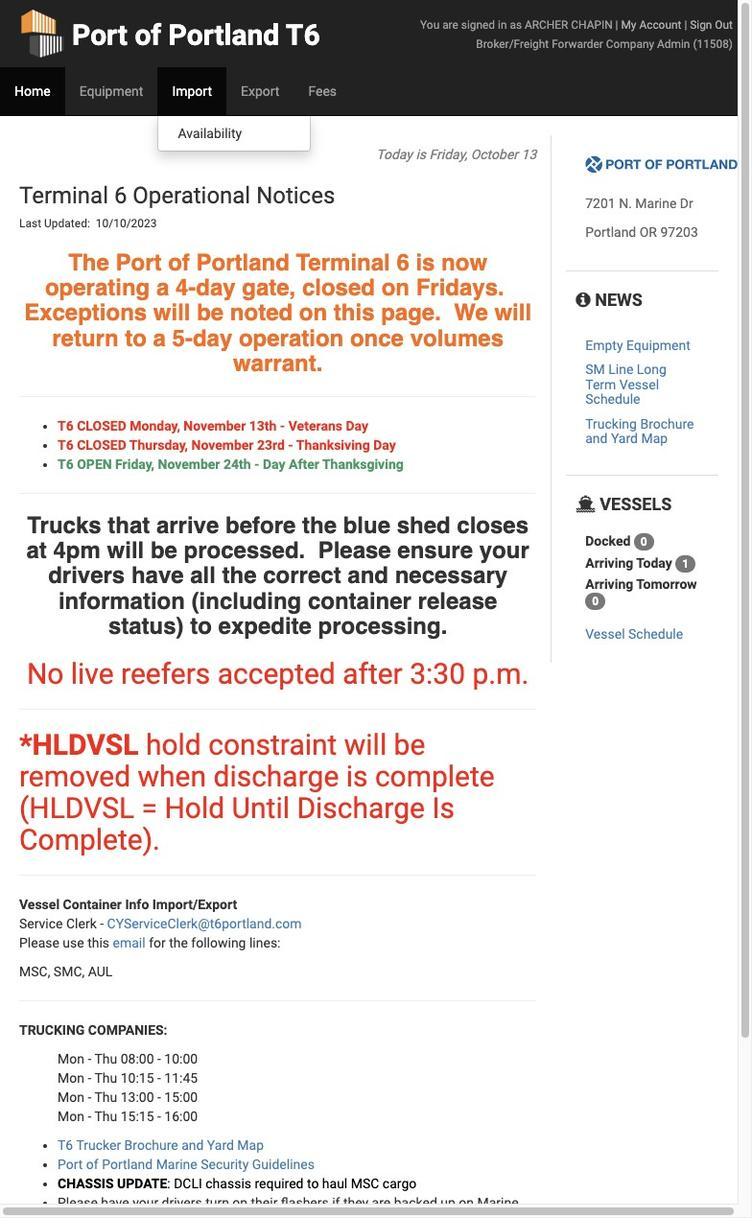 Task type: describe. For each thing, give the bounding box(es) containing it.
trucking brochure and yard map link
[[585, 416, 694, 446]]

update
[[117, 1177, 167, 1192]]

schedule inside "empty equipment sm line long term vessel schedule trucking brochure and yard map"
[[585, 392, 640, 407]]

:
[[167, 1177, 171, 1192]]

required
[[255, 1177, 304, 1192]]

please inside trucks that arrive before the blue shed closes at 4pm will be processed.  please ensure your drivers have all the correct and necessary information (including container release status) to expedite processing.
[[318, 537, 391, 564]]

import button
[[158, 67, 226, 115]]

empty equipment link
[[585, 338, 691, 353]]

be for exceptions
[[197, 300, 224, 327]]

vessel for vessel container info import/export service clerk - cyserviceclerk@t6portland.com please use this email for the following lines:
[[19, 897, 60, 913]]

to inside the . exceptions will be noted on this page.  we will return to a 5-day operation once volumes warrant.
[[125, 325, 147, 352]]

6 inside terminal 6 operational notices last updated:  10/10/2023
[[114, 182, 127, 209]]

are inside t6 trucker brochure and yard map port of portland marine security guidelines chassis update : dcli chassis required to haul msc cargo please have your drivers turn on their flashers if they are backed up on marine drive.
[[372, 1196, 391, 1211]]

ship image
[[576, 496, 596, 514]]

dr
[[680, 196, 693, 211]]

exceptions
[[24, 300, 147, 327]]

at
[[26, 537, 47, 564]]

if
[[332, 1196, 340, 1211]]

vessel schedule link
[[585, 626, 683, 641]]

chassis
[[206, 1177, 251, 1192]]

blue
[[343, 512, 390, 539]]

once
[[350, 325, 404, 352]]

1 vertical spatial november
[[191, 437, 254, 452]]

1 horizontal spatial the
[[222, 563, 257, 589]]

port of portland marine security guidelines link
[[58, 1157, 315, 1173]]

thanksgiving
[[322, 456, 404, 472]]

15:00
[[164, 1090, 198, 1106]]

map inside t6 trucker brochure and yard map port of portland marine security guidelines chassis update : dcli chassis required to haul msc cargo please have your drivers turn on their flashers if they are backed up on marine drive.
[[237, 1138, 264, 1154]]

drivers inside trucks that arrive before the blue shed closes at 4pm will be processed.  please ensure your drivers have all the correct and necessary information (including container release status) to expedite processing.
[[48, 563, 125, 589]]

guidelines
[[252, 1157, 315, 1173]]

operation
[[239, 325, 344, 352]]

3 thu from the top
[[94, 1090, 117, 1106]]

after
[[343, 658, 403, 691]]

- up trucker
[[88, 1110, 91, 1125]]

will inside trucks that arrive before the blue shed closes at 4pm will be processed.  please ensure your drivers have all the correct and necessary information (including container release status) to expedite processing.
[[107, 537, 144, 564]]

gate,
[[242, 274, 296, 301]]

removed
[[19, 760, 131, 794]]

smc,
[[54, 965, 85, 980]]

container
[[308, 588, 412, 615]]

- left 15:00
[[157, 1090, 161, 1106]]

16:00
[[164, 1110, 198, 1125]]

docked 0 arriving today 1 arriving tomorrow 0
[[585, 533, 697, 608]]

notices
[[256, 182, 335, 209]]

expedite
[[218, 613, 312, 640]]

2 arriving from the top
[[585, 577, 633, 592]]

1 mon from the top
[[58, 1052, 84, 1067]]

0 horizontal spatial marine
[[156, 1157, 197, 1173]]

on right up
[[459, 1196, 474, 1211]]

tomorrow
[[636, 577, 697, 592]]

and inside t6 trucker brochure and yard map port of portland marine security guidelines chassis update : dcli chassis required to haul msc cargo please have your drivers turn on their flashers if they are backed up on marine drive.
[[181, 1138, 204, 1154]]

today is friday, october 13
[[376, 147, 537, 162]]

0 vertical spatial port
[[72, 18, 128, 52]]

a inside the . exceptions will be noted on this page.  we will return to a 5-day operation once volumes warrant.
[[153, 325, 166, 352]]

empty equipment sm line long term vessel schedule trucking brochure and yard map
[[585, 338, 694, 446]]

thanksiving
[[296, 437, 370, 452]]

the
[[68, 249, 109, 276]]

this inside vessel container info import/export service clerk - cyserviceclerk@t6portland.com please use this email for the following lines:
[[87, 936, 109, 951]]

on inside the . exceptions will be noted on this page.  we will return to a 5-day operation once volumes warrant.
[[299, 300, 327, 327]]

chassis
[[58, 1177, 114, 1192]]

1 closed from the top
[[77, 418, 126, 433]]

availability link
[[159, 121, 310, 146]]

13th
[[249, 418, 277, 433]]

1 vertical spatial 0
[[592, 594, 599, 608]]

closes
[[457, 512, 529, 539]]

97203
[[660, 225, 698, 240]]

fridays
[[416, 274, 498, 301]]

13
[[521, 147, 537, 162]]

1 horizontal spatial of
[[135, 18, 161, 52]]

shed
[[397, 512, 451, 539]]

1 vertical spatial day
[[373, 437, 396, 452]]

t6 closed monday, november 13th - veterans day t6 closed thursday, november 23rd - thanksiving day t6 open friday, november 24th - day after thanksgiving
[[58, 418, 404, 472]]

4 mon from the top
[[58, 1110, 84, 1125]]

trucks
[[27, 512, 101, 539]]

terminal inside terminal 6 operational notices last updated:  10/10/2023
[[19, 182, 108, 209]]

arrive
[[156, 512, 219, 539]]

2 vertical spatial november
[[158, 456, 220, 472]]

- right 23rd
[[288, 437, 293, 452]]

home
[[14, 83, 51, 99]]

today inside docked 0 arriving today 1 arriving tomorrow 0
[[636, 555, 672, 571]]

docked
[[585, 533, 631, 549]]

p.m.
[[472, 658, 529, 691]]

yard inside t6 trucker brochure and yard map port of portland marine security guidelines chassis update : dcli chassis required to haul msc cargo please have your drivers turn on their flashers if they are backed up on marine drive.
[[207, 1138, 234, 1154]]

import
[[172, 83, 212, 99]]

day inside the port of portland terminal 6 is now operating a 4-day gate, closed on
[[196, 274, 236, 301]]

t6 inside port of portland t6 link
[[286, 18, 320, 52]]

- left 11:45
[[157, 1071, 161, 1086]]

vessels
[[596, 495, 672, 515]]

please inside vessel container info import/export service clerk - cyserviceclerk@t6portland.com please use this email for the following lines:
[[19, 936, 59, 951]]

0 vertical spatial the
[[302, 512, 337, 539]]

1 horizontal spatial friday,
[[429, 147, 467, 162]]

7201 n. marine dr
[[585, 196, 693, 211]]

2 mon from the top
[[58, 1071, 84, 1086]]

day inside the . exceptions will be noted on this page.  we will return to a 5-day operation once volumes warrant.
[[193, 325, 232, 352]]

signed
[[461, 18, 495, 32]]

turn
[[205, 1196, 229, 1211]]

mon - thu 08:00 - 10:00 mon - thu 10:15 - 11:45 mon - thu 13:00 - 15:00 mon - thu 15:15 - 16:00
[[58, 1052, 198, 1125]]

port inside t6 trucker brochure and yard map port of portland marine security guidelines chassis update : dcli chassis required to haul msc cargo please have your drivers turn on their flashers if they are backed up on marine drive.
[[58, 1157, 83, 1173]]

have inside t6 trucker brochure and yard map port of portland marine security guidelines chassis update : dcli chassis required to haul msc cargo please have your drivers turn on their flashers if they are backed up on marine drive.
[[101, 1196, 129, 1211]]

when
[[138, 760, 206, 794]]

trucking
[[585, 416, 637, 431]]

1 vertical spatial schedule
[[628, 626, 683, 641]]

email
[[113, 936, 146, 951]]

discharge
[[213, 760, 339, 794]]

friday, inside 't6 closed monday, november 13th - veterans day t6 closed thursday, november 23rd - thanksiving day t6 open friday, november 24th - day after thanksgiving'
[[115, 456, 154, 472]]

or
[[640, 225, 657, 240]]

reefers
[[121, 658, 210, 691]]

status)
[[108, 613, 184, 640]]

admin
[[657, 37, 690, 51]]

port inside the port of portland terminal 6 is now operating a 4-day gate, closed on
[[116, 249, 162, 276]]

10:00
[[164, 1052, 198, 1067]]

this inside the . exceptions will be noted on this page.  we will return to a 5-day operation once volumes warrant.
[[334, 300, 375, 327]]

0 vertical spatial is
[[416, 147, 426, 162]]

sm line long term vessel schedule link
[[585, 362, 667, 407]]

1 arriving from the top
[[585, 555, 633, 571]]

their
[[251, 1196, 278, 1211]]

empty
[[585, 338, 623, 353]]

export
[[241, 83, 280, 99]]

- left '10:15'
[[88, 1071, 91, 1086]]

complete).
[[19, 824, 160, 857]]

companies:
[[88, 1023, 167, 1039]]

1 horizontal spatial marine
[[477, 1196, 519, 1211]]

no
[[27, 658, 64, 691]]

to inside trucks that arrive before the blue shed closes at 4pm will be processed.  please ensure your drivers have all the correct and necessary information (including container release status) to expedite processing.
[[190, 613, 212, 640]]

- right 24th
[[254, 456, 260, 472]]

line
[[608, 362, 634, 378]]

15:15
[[121, 1110, 154, 1125]]

warrant.
[[233, 350, 323, 377]]

port of portland t6 image
[[585, 156, 739, 175]]

fees button
[[294, 67, 351, 115]]

drivers inside t6 trucker brochure and yard map port of portland marine security guidelines chassis update : dcli chassis required to haul msc cargo please have your drivers turn on their flashers if they are backed up on marine drive.
[[162, 1196, 202, 1211]]

your inside trucks that arrive before the blue shed closes at 4pm will be processed.  please ensure your drivers have all the correct and necessary information (including container release status) to expedite processing.
[[479, 537, 529, 564]]

service
[[19, 917, 63, 932]]

hold
[[146, 729, 201, 762]]

0 horizontal spatial today
[[376, 147, 412, 162]]

processing.
[[318, 613, 447, 640]]



Task type: locate. For each thing, give the bounding box(es) containing it.
10/10/2023
[[96, 217, 157, 231]]

0 vertical spatial brochure
[[640, 416, 694, 431]]

7201
[[585, 196, 616, 211]]

trucks that arrive before the blue shed closes at 4pm will be processed.  please ensure your drivers have all the correct and necessary information (including container release status) to expedite processing.
[[26, 512, 529, 640]]

have inside trucks that arrive before the blue shed closes at 4pm will be processed.  please ensure your drivers have all the correct and necessary information (including container release status) to expedite processing.
[[131, 563, 184, 589]]

aul
[[88, 965, 113, 980]]

24th
[[223, 456, 251, 472]]

we
[[454, 300, 488, 327]]

2 vertical spatial of
[[86, 1157, 99, 1173]]

- right "13th"
[[280, 418, 285, 433]]

1 horizontal spatial brochure
[[640, 416, 694, 431]]

0 horizontal spatial be
[[151, 537, 177, 564]]

export button
[[226, 67, 294, 115]]

0 vertical spatial today
[[376, 147, 412, 162]]

t6 left 'open'
[[58, 456, 74, 472]]

a inside the port of portland terminal 6 is now operating a 4-day gate, closed on
[[156, 274, 169, 301]]

2 vertical spatial and
[[181, 1138, 204, 1154]]

msc, smc, aul
[[19, 965, 113, 980]]

closed
[[302, 274, 375, 301]]

6 up 10/10/2023
[[114, 182, 127, 209]]

of inside t6 trucker brochure and yard map port of portland marine security guidelines chassis update : dcli chassis required to haul msc cargo please have your drivers turn on their flashers if they are backed up on marine drive.
[[86, 1157, 99, 1173]]

terminal inside the port of portland terminal 6 is now operating a 4-day gate, closed on
[[296, 249, 390, 276]]

yard
[[611, 431, 638, 446], [207, 1138, 234, 1154]]

0 vertical spatial 6
[[114, 182, 127, 209]]

- inside vessel container info import/export service clerk - cyserviceclerk@t6portland.com please use this email for the following lines:
[[100, 917, 104, 932]]

volumes
[[410, 325, 504, 352]]

4 thu from the top
[[94, 1110, 117, 1125]]

0 horizontal spatial terminal
[[19, 182, 108, 209]]

schedule up trucking
[[585, 392, 640, 407]]

closed
[[77, 418, 126, 433], [77, 437, 126, 452]]

msc
[[351, 1177, 379, 1192]]

1 vertical spatial closed
[[77, 437, 126, 452]]

be right that
[[151, 537, 177, 564]]

0 right docked
[[641, 536, 647, 549]]

please
[[318, 537, 391, 564], [19, 936, 59, 951], [58, 1196, 98, 1211]]

1 horizontal spatial |
[[684, 18, 687, 32]]

be inside trucks that arrive before the blue shed closes at 4pm will be processed.  please ensure your drivers have all the correct and necessary information (including container release status) to expedite processing.
[[151, 537, 177, 564]]

are right you
[[442, 18, 458, 32]]

on inside the port of portland terminal 6 is now operating a 4-day gate, closed on
[[381, 274, 410, 301]]

2 | from the left
[[684, 18, 687, 32]]

brochure inside "empty equipment sm line long term vessel schedule trucking brochure and yard map"
[[640, 416, 694, 431]]

portland up update
[[102, 1157, 153, 1173]]

0 vertical spatial are
[[442, 18, 458, 32]]

operating
[[45, 274, 150, 301]]

0 vertical spatial terminal
[[19, 182, 108, 209]]

of
[[135, 18, 161, 52], [168, 249, 190, 276], [86, 1157, 99, 1173]]

operational
[[133, 182, 251, 209]]

schedule down tomorrow
[[628, 626, 683, 641]]

vessel schedule
[[585, 626, 683, 641]]

0 horizontal spatial friday,
[[115, 456, 154, 472]]

port
[[72, 18, 128, 52], [116, 249, 162, 276], [58, 1157, 83, 1173]]

of up equipment popup button at the top of page
[[135, 18, 161, 52]]

marine right up
[[477, 1196, 519, 1211]]

- left 16:00
[[157, 1110, 161, 1125]]

1 vertical spatial and
[[348, 563, 389, 589]]

0 horizontal spatial your
[[133, 1196, 158, 1211]]

13:00
[[121, 1090, 154, 1106]]

please down service
[[19, 936, 59, 951]]

port up equipment popup button at the top of page
[[72, 18, 128, 52]]

that
[[108, 512, 150, 539]]

day down 23rd
[[263, 456, 285, 472]]

they
[[343, 1196, 369, 1211]]

0 horizontal spatial to
[[125, 325, 147, 352]]

0 vertical spatial to
[[125, 325, 147, 352]]

will
[[153, 300, 190, 327], [494, 300, 532, 327], [107, 537, 144, 564], [344, 729, 387, 762]]

equipment right the home popup button
[[79, 83, 143, 99]]

map up security
[[237, 1138, 264, 1154]]

1 vertical spatial arriving
[[585, 577, 633, 592]]

marine up :
[[156, 1157, 197, 1173]]

portland up import 'dropdown button'
[[168, 18, 279, 52]]

equipment inside popup button
[[79, 83, 143, 99]]

trucking companies:
[[19, 1023, 167, 1039]]

0 vertical spatial be
[[197, 300, 224, 327]]

is left "october"
[[416, 147, 426, 162]]

1 vertical spatial vessel
[[585, 626, 625, 641]]

1 horizontal spatial today
[[636, 555, 672, 571]]

drivers down dcli
[[162, 1196, 202, 1211]]

1 vertical spatial be
[[151, 537, 177, 564]]

1 vertical spatial port
[[116, 249, 162, 276]]

2 horizontal spatial of
[[168, 249, 190, 276]]

trucking
[[19, 1023, 85, 1039]]

t6 inside t6 trucker brochure and yard map port of portland marine security guidelines chassis update : dcli chassis required to haul msc cargo please have your drivers turn on their flashers if they are backed up on marine drive.
[[58, 1138, 73, 1154]]

0 horizontal spatial 6
[[114, 182, 127, 209]]

the right all on the top of the page
[[222, 563, 257, 589]]

be inside the . exceptions will be noted on this page.  we will return to a 5-day operation once volumes warrant.
[[197, 300, 224, 327]]

2 vertical spatial marine
[[477, 1196, 519, 1211]]

will right we
[[494, 300, 532, 327]]

this right gate,
[[334, 300, 375, 327]]

0 horizontal spatial yard
[[207, 1138, 234, 1154]]

0 vertical spatial schedule
[[585, 392, 640, 407]]

0 vertical spatial closed
[[77, 418, 126, 433]]

of down trucker
[[86, 1157, 99, 1173]]

and down term
[[585, 431, 608, 446]]

please up container
[[318, 537, 391, 564]]

marine up the or
[[635, 196, 677, 211]]

portland up 'noted'
[[196, 249, 290, 276]]

0 vertical spatial have
[[131, 563, 184, 589]]

vessel inside vessel container info import/export service clerk - cyserviceclerk@t6portland.com please use this email for the following lines:
[[19, 897, 60, 913]]

0 horizontal spatial this
[[87, 936, 109, 951]]

equipment
[[79, 83, 143, 99], [626, 338, 691, 353]]

and down the blue
[[348, 563, 389, 589]]

a left 4-
[[156, 274, 169, 301]]

| left my
[[616, 18, 618, 32]]

0 up vessel schedule 'link' at the bottom right of the page
[[592, 594, 599, 608]]

day up thanksiving
[[346, 418, 368, 433]]

- left 10:00
[[157, 1052, 161, 1067]]

1 vertical spatial this
[[87, 936, 109, 951]]

(hldvsl
[[19, 792, 134, 826]]

no live reefers accepted after 3:30 p.m.
[[27, 658, 529, 691]]

vessel for vessel schedule
[[585, 626, 625, 641]]

is inside the port of portland terminal 6 is now operating a 4-day gate, closed on
[[416, 249, 435, 276]]

1 vertical spatial is
[[416, 249, 435, 276]]

news
[[591, 290, 643, 310]]

all
[[190, 563, 216, 589]]

3 mon from the top
[[58, 1090, 84, 1106]]

0 vertical spatial yard
[[611, 431, 638, 446]]

on up once at top
[[381, 274, 410, 301]]

on right gate,
[[299, 300, 327, 327]]

complete
[[375, 760, 495, 794]]

vessel down docked 0 arriving today 1 arriving tomorrow 0
[[585, 626, 625, 641]]

are down msc
[[372, 1196, 391, 1211]]

are inside you are signed in as archer chapin | my account | sign out broker/freight forwarder company admin (11508)
[[442, 18, 458, 32]]

a left 5-
[[153, 325, 166, 352]]

arriving
[[585, 555, 633, 571], [585, 577, 633, 592]]

day up the thanksgiving
[[373, 437, 396, 452]]

t6 down return
[[58, 418, 74, 433]]

availability
[[178, 126, 242, 141]]

drivers down trucks
[[48, 563, 125, 589]]

1 horizontal spatial are
[[442, 18, 458, 32]]

| left sign
[[684, 18, 687, 32]]

thu left 13:00
[[94, 1090, 117, 1106]]

2 horizontal spatial marine
[[635, 196, 677, 211]]

home button
[[0, 67, 65, 115]]

1 vertical spatial your
[[133, 1196, 158, 1211]]

1 horizontal spatial yard
[[611, 431, 638, 446]]

2 vertical spatial vessel
[[19, 897, 60, 913]]

be for constraint
[[394, 729, 425, 762]]

port down 10/10/2023
[[116, 249, 162, 276]]

your inside t6 trucker brochure and yard map port of portland marine security guidelines chassis update : dcli chassis required to haul msc cargo please have your drivers turn on their flashers if they are backed up on marine drive.
[[133, 1196, 158, 1211]]

0 vertical spatial day
[[346, 418, 368, 433]]

1 vertical spatial friday,
[[115, 456, 154, 472]]

to down all on the top of the page
[[190, 613, 212, 640]]

of inside the port of portland terminal 6 is now operating a 4-day gate, closed on
[[168, 249, 190, 276]]

is inside hold constraint will be removed when discharge is complete (hldvsl = hold until discharge is complete).
[[346, 760, 368, 794]]

1 horizontal spatial drivers
[[162, 1196, 202, 1211]]

info circle image
[[576, 292, 591, 309]]

up
[[441, 1196, 456, 1211]]

port of portland t6
[[72, 18, 320, 52]]

of down terminal 6 operational notices last updated:  10/10/2023
[[168, 249, 190, 276]]

1 vertical spatial to
[[190, 613, 212, 640]]

and inside trucks that arrive before the blue shed closes at 4pm will be processed.  please ensure your drivers have all the correct and necessary information (including container release status) to expedite processing.
[[348, 563, 389, 589]]

day
[[346, 418, 368, 433], [373, 437, 396, 452], [263, 456, 285, 472]]

2 horizontal spatial to
[[307, 1177, 319, 1192]]

- left 13:00
[[88, 1090, 91, 1106]]

this right use
[[87, 936, 109, 951]]

0 horizontal spatial the
[[169, 936, 188, 951]]

thu up trucker
[[94, 1110, 117, 1125]]

equipment up long
[[626, 338, 691, 353]]

yard inside "empty equipment sm line long term vessel schedule trucking brochure and yard map"
[[611, 431, 638, 446]]

brochure inside t6 trucker brochure and yard map port of portland marine security guidelines chassis update : dcli chassis required to haul msc cargo please have your drivers turn on their flashers if they are backed up on marine drive.
[[124, 1138, 178, 1154]]

6
[[114, 182, 127, 209], [397, 249, 409, 276]]

1 vertical spatial today
[[636, 555, 672, 571]]

have left all on the top of the page
[[131, 563, 184, 589]]

correct
[[263, 563, 341, 589]]

1 vertical spatial map
[[237, 1138, 264, 1154]]

map right trucking
[[641, 431, 668, 446]]

day down 4-
[[193, 325, 232, 352]]

2 horizontal spatial and
[[585, 431, 608, 446]]

0 vertical spatial marine
[[635, 196, 677, 211]]

until
[[232, 792, 290, 826]]

long
[[637, 362, 667, 378]]

t6 trucker brochure and yard map port of portland marine security guidelines chassis update : dcli chassis required to haul msc cargo please have your drivers turn on their flashers if they are backed up on marine drive.
[[58, 1138, 519, 1218]]

as
[[510, 18, 522, 32]]

vessel inside "empty equipment sm line long term vessel schedule trucking brochure and yard map"
[[620, 377, 659, 392]]

you are signed in as archer chapin | my account | sign out broker/freight forwarder company admin (11508)
[[420, 18, 733, 51]]

after
[[289, 456, 319, 472]]

2 thu from the top
[[94, 1071, 117, 1086]]

1 vertical spatial 6
[[397, 249, 409, 276]]

use
[[63, 936, 84, 951]]

equipment inside "empty equipment sm line long term vessel schedule trucking brochure and yard map"
[[626, 338, 691, 353]]

0 vertical spatial arriving
[[585, 555, 633, 571]]

2 vertical spatial to
[[307, 1177, 319, 1192]]

1 horizontal spatial this
[[334, 300, 375, 327]]

this
[[334, 300, 375, 327], [87, 936, 109, 951]]

for
[[149, 936, 166, 951]]

2 vertical spatial day
[[263, 456, 285, 472]]

t6 left trucker
[[58, 1138, 73, 1154]]

0 vertical spatial please
[[318, 537, 391, 564]]

have down update
[[101, 1196, 129, 1211]]

vessel up service
[[19, 897, 60, 913]]

monday,
[[130, 418, 180, 433]]

terminal up the last
[[19, 182, 108, 209]]

cyserviceclerk@t6portland.com link
[[107, 917, 302, 932]]

(11508)
[[693, 37, 733, 51]]

0 vertical spatial vessel
[[620, 377, 659, 392]]

map inside "empty equipment sm line long term vessel schedule trucking brochure and yard map"
[[641, 431, 668, 446]]

1 horizontal spatial 0
[[641, 536, 647, 549]]

1 | from the left
[[616, 18, 618, 32]]

1 vertical spatial please
[[19, 936, 59, 951]]

friday, down thursday,
[[115, 456, 154, 472]]

6 inside the port of portland terminal 6 is now operating a 4-day gate, closed on
[[397, 249, 409, 276]]

1 vertical spatial terminal
[[296, 249, 390, 276]]

1 vertical spatial of
[[168, 249, 190, 276]]

be inside hold constraint will be removed when discharge is complete (hldvsl = hold until discharge is complete).
[[394, 729, 425, 762]]

2 vertical spatial port
[[58, 1157, 83, 1173]]

the inside vessel container info import/export service clerk - cyserviceclerk@t6portland.com please use this email for the following lines:
[[169, 936, 188, 951]]

yard up security
[[207, 1138, 234, 1154]]

thu down trucking companies:
[[94, 1052, 117, 1067]]

1 vertical spatial day
[[193, 325, 232, 352]]

0 vertical spatial and
[[585, 431, 608, 446]]

is
[[416, 147, 426, 162], [416, 249, 435, 276], [346, 760, 368, 794]]

(including
[[191, 588, 301, 615]]

cargo
[[383, 1177, 417, 1192]]

0 horizontal spatial are
[[372, 1196, 391, 1211]]

1 vertical spatial marine
[[156, 1157, 197, 1173]]

0 vertical spatial november
[[184, 418, 246, 433]]

0 vertical spatial day
[[196, 274, 236, 301]]

0 horizontal spatial |
[[616, 18, 618, 32]]

live
[[71, 658, 114, 691]]

to inside t6 trucker brochure and yard map port of portland marine security guidelines chassis update : dcli chassis required to haul msc cargo please have your drivers turn on their flashers if they are backed up on marine drive.
[[307, 1177, 319, 1192]]

is left complete
[[346, 760, 368, 794]]

the left the blue
[[302, 512, 337, 539]]

friday, left "october"
[[429, 147, 467, 162]]

day left gate,
[[196, 274, 236, 301]]

yard down sm line long term vessel schedule link
[[611, 431, 638, 446]]

2 horizontal spatial day
[[373, 437, 396, 452]]

1 vertical spatial equipment
[[626, 338, 691, 353]]

before
[[225, 512, 296, 539]]

mon
[[58, 1052, 84, 1067], [58, 1071, 84, 1086], [58, 1090, 84, 1106], [58, 1110, 84, 1125]]

thu left '10:15'
[[94, 1071, 117, 1086]]

0 vertical spatial drivers
[[48, 563, 125, 589]]

your up release
[[479, 537, 529, 564]]

1
[[682, 558, 689, 571]]

discharge
[[297, 792, 425, 826]]

following
[[191, 936, 246, 951]]

0 horizontal spatial map
[[237, 1138, 264, 1154]]

your down update
[[133, 1196, 158, 1211]]

1 vertical spatial are
[[372, 1196, 391, 1211]]

terminal right gate,
[[296, 249, 390, 276]]

0 horizontal spatial brochure
[[124, 1138, 178, 1154]]

please up drive.
[[58, 1196, 98, 1211]]

be down 3:30
[[394, 729, 425, 762]]

sm
[[585, 362, 605, 378]]

1 horizontal spatial have
[[131, 563, 184, 589]]

on down the "chassis" at the bottom left
[[233, 1196, 248, 1211]]

0 vertical spatial of
[[135, 18, 161, 52]]

portland inside t6 trucker brochure and yard map port of portland marine security guidelines chassis update : dcli chassis required to haul msc cargo please have your drivers turn on their flashers if they are backed up on marine drive.
[[102, 1157, 153, 1173]]

t6 up trucks
[[58, 437, 74, 452]]

2 vertical spatial be
[[394, 729, 425, 762]]

is left now
[[416, 249, 435, 276]]

1 horizontal spatial to
[[190, 613, 212, 640]]

portland down 7201
[[585, 225, 636, 240]]

1 vertical spatial brochure
[[124, 1138, 178, 1154]]

6 left fridays
[[397, 249, 409, 276]]

0 horizontal spatial and
[[181, 1138, 204, 1154]]

2 closed from the top
[[77, 437, 126, 452]]

- down trucking companies:
[[88, 1052, 91, 1067]]

port of portland t6 link
[[19, 0, 320, 67]]

please inside t6 trucker brochure and yard map port of portland marine security guidelines chassis update : dcli chassis required to haul msc cargo please have your drivers turn on their flashers if they are backed up on marine drive.
[[58, 1196, 98, 1211]]

email link
[[113, 936, 146, 951]]

will right operating
[[153, 300, 190, 327]]

archer
[[525, 18, 568, 32]]

0 vertical spatial your
[[479, 537, 529, 564]]

t6 up fees 'popup button'
[[286, 18, 320, 52]]

1 thu from the top
[[94, 1052, 117, 1067]]

port up chassis
[[58, 1157, 83, 1173]]

0 horizontal spatial equipment
[[79, 83, 143, 99]]

the right for
[[169, 936, 188, 951]]

- right clerk
[[100, 917, 104, 932]]

and inside "empty equipment sm line long term vessel schedule trucking brochure and yard map"
[[585, 431, 608, 446]]

0
[[641, 536, 647, 549], [592, 594, 599, 608]]

will inside hold constraint will be removed when discharge is complete (hldvsl = hold until discharge is complete).
[[344, 729, 387, 762]]

to left 5-
[[125, 325, 147, 352]]

2 vertical spatial is
[[346, 760, 368, 794]]

portland inside the port of portland terminal 6 is now operating a 4-day gate, closed on
[[196, 249, 290, 276]]

1 horizontal spatial and
[[348, 563, 389, 589]]

2 vertical spatial please
[[58, 1196, 98, 1211]]

2 horizontal spatial the
[[302, 512, 337, 539]]

n.
[[619, 196, 632, 211]]

0 horizontal spatial day
[[263, 456, 285, 472]]

brochure down 15:15
[[124, 1138, 178, 1154]]

*hldvsl
[[19, 729, 139, 762]]

will up discharge on the bottom of page
[[344, 729, 387, 762]]

1 horizontal spatial equipment
[[626, 338, 691, 353]]

and
[[585, 431, 608, 446], [348, 563, 389, 589], [181, 1138, 204, 1154]]

4pm
[[53, 537, 101, 564]]

|
[[616, 18, 618, 32], [684, 18, 687, 32]]

to up flashers
[[307, 1177, 319, 1192]]

hold constraint will be removed when discharge is complete (hldvsl = hold until discharge is complete).
[[19, 729, 495, 857]]

1 vertical spatial drivers
[[162, 1196, 202, 1211]]

you
[[420, 18, 440, 32]]

11:45
[[164, 1071, 198, 1086]]

1 horizontal spatial day
[[346, 418, 368, 433]]

vessel right term
[[620, 377, 659, 392]]

constraint
[[208, 729, 337, 762]]

be right 4-
[[197, 300, 224, 327]]

backed
[[394, 1196, 437, 1211]]

be
[[197, 300, 224, 327], [151, 537, 177, 564], [394, 729, 425, 762]]

import/export
[[152, 897, 237, 913]]

brochure right trucking
[[640, 416, 694, 431]]

0 horizontal spatial 0
[[592, 594, 599, 608]]

0 vertical spatial 0
[[641, 536, 647, 549]]

and up port of portland marine security guidelines link
[[181, 1138, 204, 1154]]

2 horizontal spatial be
[[394, 729, 425, 762]]

will right 4pm
[[107, 537, 144, 564]]

1 vertical spatial the
[[222, 563, 257, 589]]



Task type: vqa. For each thing, say whether or not it's contained in the screenshot.
top Friday,
yes



